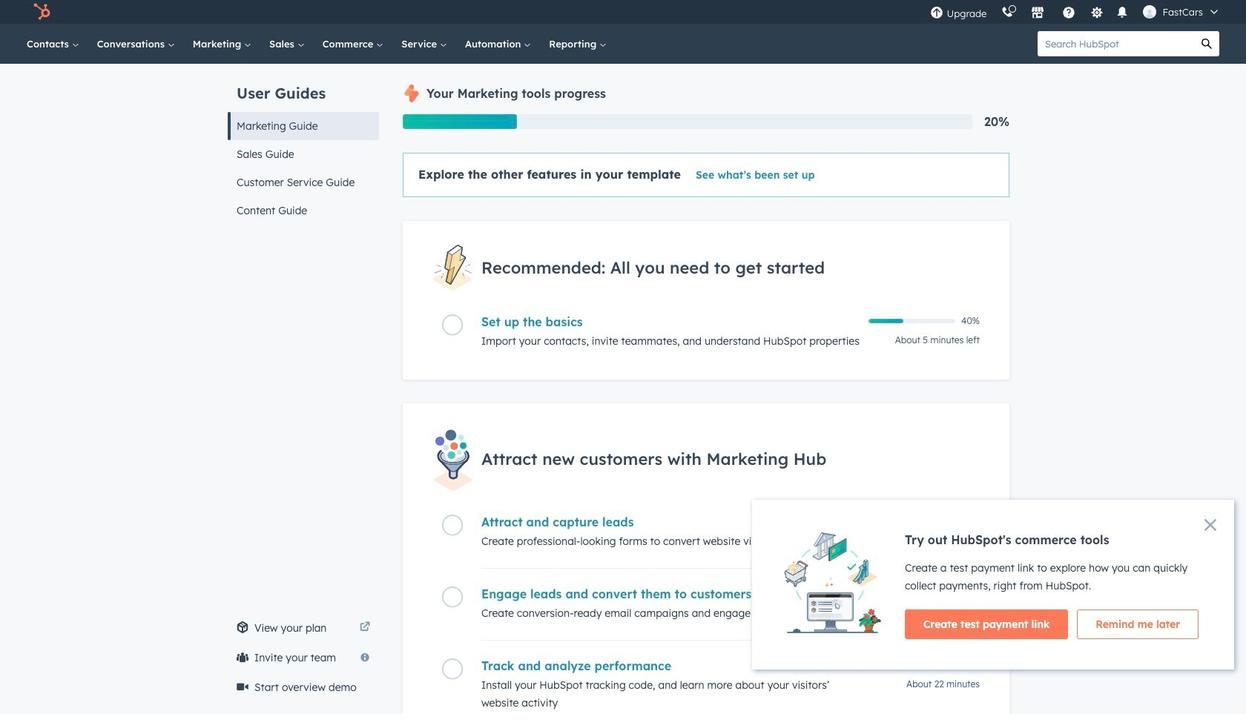 Task type: describe. For each thing, give the bounding box(es) containing it.
[object object] complete progress bar
[[869, 319, 904, 324]]

link opens in a new window image
[[360, 620, 370, 637]]

christina overa image
[[1144, 5, 1157, 19]]



Task type: locate. For each thing, give the bounding box(es) containing it.
close image
[[1205, 519, 1217, 531]]

Search HubSpot search field
[[1038, 31, 1195, 56]]

progress bar
[[403, 114, 517, 129]]

menu
[[923, 0, 1229, 24]]

link opens in a new window image
[[360, 623, 370, 634]]

user guides element
[[228, 64, 379, 225]]

marketplaces image
[[1032, 7, 1045, 20]]



Task type: vqa. For each thing, say whether or not it's contained in the screenshot.
Manage card settings image
no



